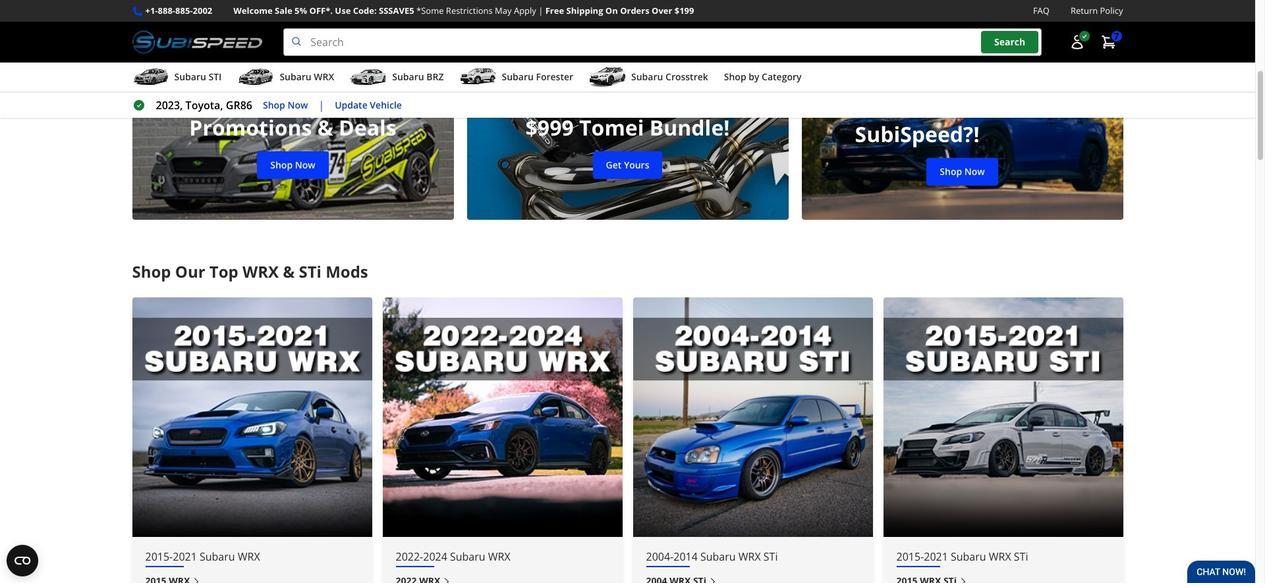 Task type: vqa. For each thing, say whether or not it's contained in the screenshot.
1st empty star image from the left
no



Task type: describe. For each thing, give the bounding box(es) containing it.
a subaru brz thumbnail image image
[[350, 67, 387, 87]]

deals image
[[132, 19, 454, 220]]

2015-2021 wrx sti aftermarket parts image
[[883, 298, 1123, 538]]

a subaru wrx thumbnail image image
[[238, 67, 274, 87]]

earn rewards image
[[802, 19, 1123, 220]]

2022-2024 wrx mods image
[[383, 298, 622, 538]]

button image
[[1069, 34, 1085, 50]]

2015-21 wrx mods image
[[132, 298, 372, 538]]

subispeed logo image
[[132, 28, 262, 56]]

a subaru crosstrek thumbnail image image
[[589, 67, 626, 87]]

a subaru forester thumbnail image image
[[460, 67, 497, 87]]



Task type: locate. For each thing, give the bounding box(es) containing it.
coilovers image
[[467, 19, 789, 220]]

search input field
[[284, 28, 1042, 56]]

wrx sti mods image
[[633, 298, 873, 538]]

open widget image
[[7, 546, 38, 577]]

a subaru sti thumbnail image image
[[132, 67, 169, 87]]



